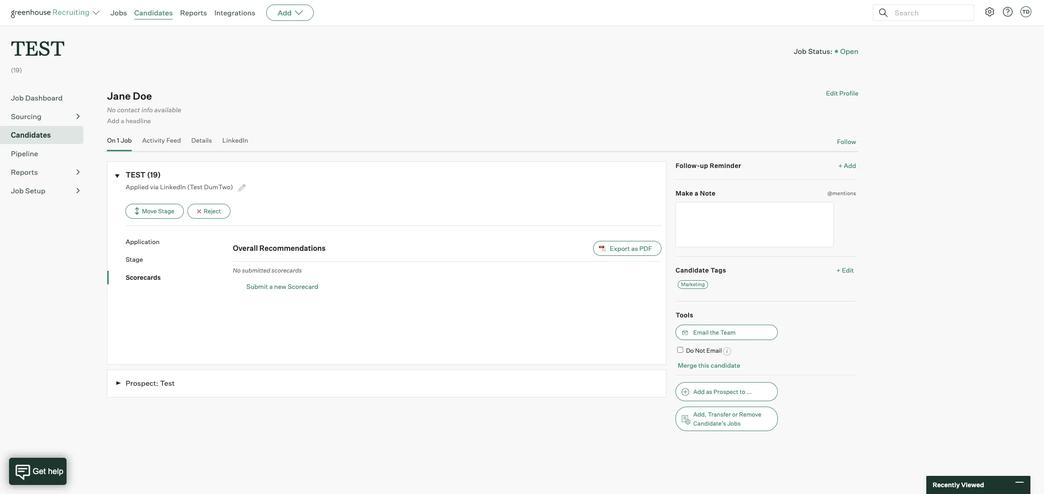 Task type: describe. For each thing, give the bounding box(es) containing it.
move stage
[[142, 207, 174, 215]]

0 vertical spatial candidates
[[134, 8, 173, 17]]

as for export
[[632, 245, 638, 252]]

integrations link
[[214, 8, 256, 17]]

export
[[610, 245, 630, 252]]

0 horizontal spatial candidates
[[11, 131, 51, 140]]

activity feed
[[142, 136, 181, 144]]

application link
[[126, 237, 233, 246]]

test for test
[[11, 34, 65, 61]]

add,
[[694, 411, 707, 418]]

0 horizontal spatial candidates link
[[11, 130, 80, 141]]

edit profile link
[[826, 89, 859, 97]]

job for job status:
[[794, 47, 807, 56]]

viewed
[[962, 481, 985, 489]]

+ edit
[[837, 266, 854, 274]]

1
[[117, 136, 119, 144]]

no submitted scorecards
[[233, 267, 302, 274]]

1 horizontal spatial linkedin
[[222, 136, 248, 144]]

job for job setup
[[11, 186, 24, 195]]

as for add
[[706, 388, 713, 395]]

candidate
[[711, 362, 741, 369]]

prospect: test
[[126, 379, 175, 388]]

new
[[274, 283, 287, 290]]

via
[[150, 183, 159, 191]]

make a note
[[676, 189, 716, 197]]

team
[[721, 329, 736, 336]]

feed
[[166, 136, 181, 144]]

greenhouse recruiting image
[[11, 7, 92, 18]]

1 horizontal spatial reports
[[180, 8, 207, 17]]

sourcing
[[11, 112, 42, 121]]

job setup link
[[11, 185, 80, 196]]

0 horizontal spatial jobs
[[111, 8, 127, 17]]

applied
[[126, 183, 149, 191]]

add, transfer or remove candidate's jobs button
[[676, 407, 778, 431]]

0 horizontal spatial reports
[[11, 168, 38, 177]]

1 vertical spatial (19)
[[147, 170, 161, 180]]

pdf
[[640, 245, 652, 252]]

edit inside + edit link
[[842, 266, 854, 274]]

add, transfer or remove candidate's jobs
[[694, 411, 762, 427]]

test link
[[11, 25, 65, 63]]

1 horizontal spatial reports link
[[180, 8, 207, 17]]

stage link
[[126, 255, 233, 264]]

job status:
[[794, 47, 833, 56]]

+ add link
[[839, 161, 857, 170]]

add inside popup button
[[278, 8, 292, 17]]

test (19)
[[126, 170, 161, 180]]

jane doe no contact info available add a headline
[[107, 90, 181, 125]]

add inside button
[[694, 388, 705, 395]]

follow-
[[676, 162, 700, 170]]

scorecards
[[272, 267, 302, 274]]

transfer
[[708, 411, 731, 418]]

marketing
[[681, 281, 705, 288]]

merge this candidate link
[[678, 362, 741, 369]]

overall
[[233, 244, 258, 253]]

candidate's
[[694, 420, 726, 427]]

pipeline link
[[11, 148, 80, 159]]

details link
[[191, 136, 212, 149]]

note
[[700, 189, 716, 197]]

or
[[733, 411, 738, 418]]

configure image
[[985, 6, 996, 17]]

stage inside move stage button
[[158, 207, 174, 215]]

remove
[[739, 411, 762, 418]]

0 horizontal spatial (19)
[[11, 66, 22, 74]]

info
[[142, 106, 153, 114]]

td
[[1023, 9, 1030, 15]]

do
[[686, 347, 694, 354]]

email inside button
[[694, 329, 709, 336]]

prospect: test link
[[107, 370, 667, 398]]

@mentions link
[[828, 189, 857, 198]]

integrations
[[214, 8, 256, 17]]

1 vertical spatial reports link
[[11, 167, 80, 178]]

activity
[[142, 136, 165, 144]]

profile
[[840, 89, 859, 97]]

merge
[[678, 362, 697, 369]]

overall recommendations
[[233, 244, 326, 253]]

job dashboard link
[[11, 92, 80, 103]]

pipeline
[[11, 149, 38, 158]]

application
[[126, 238, 160, 245]]

no inside 'jane doe no contact info available add a headline'
[[107, 106, 116, 114]]

on
[[107, 136, 116, 144]]



Task type: vqa. For each thing, say whether or not it's contained in the screenshot.
) related to Background Checks ( 32 )
no



Task type: locate. For each thing, give the bounding box(es) containing it.
add inside 'jane doe no contact info available add a headline'
[[107, 117, 119, 125]]

0 vertical spatial reports
[[180, 8, 207, 17]]

1 vertical spatial reports
[[11, 168, 38, 177]]

move
[[142, 207, 157, 215]]

jobs link
[[111, 8, 127, 17]]

1 vertical spatial jobs
[[728, 420, 741, 427]]

export as pdf link
[[593, 241, 662, 256]]

make
[[676, 189, 694, 197]]

test for test (19)
[[126, 170, 146, 180]]

1 vertical spatial as
[[706, 388, 713, 395]]

tools
[[676, 311, 694, 319]]

candidate tags
[[676, 266, 727, 274]]

add button
[[266, 5, 314, 21]]

1 horizontal spatial test
[[126, 170, 146, 180]]

0 vertical spatial email
[[694, 329, 709, 336]]

1 vertical spatial edit
[[842, 266, 854, 274]]

email the team button
[[676, 325, 778, 340]]

reports link left integrations link
[[180, 8, 207, 17]]

0 vertical spatial stage
[[158, 207, 174, 215]]

1 horizontal spatial no
[[233, 267, 241, 274]]

candidates link
[[134, 8, 173, 17], [11, 130, 80, 141]]

0 vertical spatial reports link
[[180, 8, 207, 17]]

reports link up job setup link
[[11, 167, 80, 178]]

not
[[695, 347, 706, 354]]

0 horizontal spatial test
[[11, 34, 65, 61]]

1 horizontal spatial edit
[[842, 266, 854, 274]]

add as prospect to ... button
[[676, 382, 778, 401]]

tags
[[711, 266, 727, 274]]

jobs
[[111, 8, 127, 17], [728, 420, 741, 427]]

0 vertical spatial candidates link
[[134, 8, 173, 17]]

1 horizontal spatial a
[[269, 283, 273, 290]]

to
[[740, 388, 746, 395]]

job left status:
[[794, 47, 807, 56]]

0 vertical spatial edit
[[826, 89, 838, 97]]

+ inside + edit link
[[837, 266, 841, 274]]

a down contact
[[121, 117, 124, 125]]

contact
[[117, 106, 140, 114]]

email right not
[[707, 347, 722, 354]]

0 vertical spatial +
[[839, 162, 843, 170]]

2 horizontal spatial a
[[695, 189, 699, 197]]

no down jane
[[107, 106, 116, 114]]

+ for + add
[[839, 162, 843, 170]]

1 horizontal spatial stage
[[158, 207, 174, 215]]

a left note
[[695, 189, 699, 197]]

reject button
[[187, 204, 231, 219]]

export as pdf
[[610, 245, 652, 252]]

0 horizontal spatial as
[[632, 245, 638, 252]]

prospect
[[714, 388, 739, 395]]

recently
[[933, 481, 960, 489]]

dumtwo)
[[204, 183, 233, 191]]

0 vertical spatial as
[[632, 245, 638, 252]]

0 horizontal spatial stage
[[126, 256, 143, 263]]

prospect:
[[126, 379, 158, 388]]

as left the prospect
[[706, 388, 713, 395]]

test down greenhouse recruiting image
[[11, 34, 65, 61]]

test
[[11, 34, 65, 61], [126, 170, 146, 180]]

available
[[154, 106, 181, 114]]

job dashboard
[[11, 93, 63, 102]]

1 vertical spatial linkedin
[[160, 183, 186, 191]]

1 horizontal spatial candidates link
[[134, 8, 173, 17]]

candidates link up pipeline link
[[11, 130, 80, 141]]

jobs inside add, transfer or remove candidate's jobs
[[728, 420, 741, 427]]

candidates right jobs link
[[134, 8, 173, 17]]

1 horizontal spatial candidates
[[134, 8, 173, 17]]

1 vertical spatial email
[[707, 347, 722, 354]]

None text field
[[676, 202, 835, 247]]

edit
[[826, 89, 838, 97], [842, 266, 854, 274]]

(test
[[187, 183, 203, 191]]

candidates link right jobs link
[[134, 8, 173, 17]]

a for make a note
[[695, 189, 699, 197]]

a for submit a new scorecard
[[269, 283, 273, 290]]

as inside button
[[706, 388, 713, 395]]

activity feed link
[[142, 136, 181, 149]]

job setup
[[11, 186, 45, 195]]

up
[[700, 162, 709, 170]]

0 vertical spatial test
[[11, 34, 65, 61]]

(19) up via
[[147, 170, 161, 180]]

jane
[[107, 90, 131, 102]]

1 vertical spatial candidates link
[[11, 130, 80, 141]]

reports left integrations link
[[180, 8, 207, 17]]

stage down the application
[[126, 256, 143, 263]]

0 horizontal spatial no
[[107, 106, 116, 114]]

0 horizontal spatial a
[[121, 117, 124, 125]]

linkedin link
[[222, 136, 248, 149]]

(19) down test link
[[11, 66, 22, 74]]

0 vertical spatial jobs
[[111, 8, 127, 17]]

doe
[[133, 90, 152, 102]]

edit profile
[[826, 89, 859, 97]]

Do Not Email checkbox
[[678, 347, 684, 353]]

job
[[794, 47, 807, 56], [11, 93, 24, 102], [121, 136, 132, 144], [11, 186, 24, 195]]

0 vertical spatial linkedin
[[222, 136, 248, 144]]

+
[[839, 162, 843, 170], [837, 266, 841, 274]]

sourcing link
[[11, 111, 80, 122]]

1 vertical spatial +
[[837, 266, 841, 274]]

1 vertical spatial test
[[126, 170, 146, 180]]

1 horizontal spatial jobs
[[728, 420, 741, 427]]

1 vertical spatial a
[[695, 189, 699, 197]]

...
[[747, 388, 752, 395]]

email the team
[[694, 329, 736, 336]]

0 horizontal spatial linkedin
[[160, 183, 186, 191]]

+ inside + add link
[[839, 162, 843, 170]]

recommendations
[[260, 244, 326, 253]]

1 vertical spatial no
[[233, 267, 241, 274]]

a inside 'jane doe no contact info available add a headline'
[[121, 117, 124, 125]]

linkedin
[[222, 136, 248, 144], [160, 183, 186, 191]]

0 horizontal spatial edit
[[826, 89, 838, 97]]

reminder
[[710, 162, 742, 170]]

stage inside stage link
[[126, 256, 143, 263]]

scorecards
[[126, 274, 161, 281]]

reports down pipeline
[[11, 168, 38, 177]]

reports link
[[180, 8, 207, 17], [11, 167, 80, 178]]

scorecards link
[[126, 273, 233, 282]]

email left the
[[694, 329, 709, 336]]

linkedin right details
[[222, 136, 248, 144]]

0 vertical spatial no
[[107, 106, 116, 114]]

Search text field
[[893, 6, 966, 19]]

test up applied
[[126, 170, 146, 180]]

+ for + edit
[[837, 266, 841, 274]]

job right 1
[[121, 136, 132, 144]]

0 horizontal spatial reports link
[[11, 167, 80, 178]]

candidates down sourcing in the top left of the page
[[11, 131, 51, 140]]

1 horizontal spatial as
[[706, 388, 713, 395]]

no left submitted
[[233, 267, 241, 274]]

+ edit link
[[835, 264, 857, 276]]

+ add
[[839, 162, 857, 170]]

test
[[160, 379, 175, 388]]

on 1 job
[[107, 136, 132, 144]]

a left new
[[269, 283, 273, 290]]

(19)
[[11, 66, 22, 74], [147, 170, 161, 180]]

this
[[699, 362, 710, 369]]

1 vertical spatial stage
[[126, 256, 143, 263]]

candidate
[[676, 266, 709, 274]]

dashboard
[[25, 93, 63, 102]]

0 vertical spatial (19)
[[11, 66, 22, 74]]

submit a new scorecard link
[[247, 282, 662, 291]]

marketing link
[[678, 280, 708, 289]]

job for job dashboard
[[11, 93, 24, 102]]

0 vertical spatial a
[[121, 117, 124, 125]]

merge this candidate
[[678, 362, 741, 369]]

follow link
[[837, 137, 857, 146]]

stage
[[158, 207, 174, 215], [126, 256, 143, 263]]

2 vertical spatial a
[[269, 283, 273, 290]]

open
[[841, 47, 859, 56]]

headline
[[126, 117, 151, 125]]

do not email
[[686, 347, 722, 354]]

job up sourcing in the top left of the page
[[11, 93, 24, 102]]

move stage button
[[126, 204, 184, 219]]

add as prospect to ...
[[694, 388, 752, 395]]

setup
[[25, 186, 45, 195]]

@mentions
[[828, 190, 857, 197]]

the
[[710, 329, 719, 336]]

stage right move
[[158, 207, 174, 215]]

job left the setup
[[11, 186, 24, 195]]

on 1 job link
[[107, 136, 132, 149]]

linkedin right via
[[160, 183, 186, 191]]

follow
[[837, 138, 857, 145]]

td button
[[1019, 5, 1034, 19]]

td button
[[1021, 6, 1032, 17]]

recently viewed
[[933, 481, 985, 489]]

1 horizontal spatial (19)
[[147, 170, 161, 180]]

submit a new scorecard
[[247, 283, 318, 290]]

as left pdf
[[632, 245, 638, 252]]

follow-up reminder
[[676, 162, 742, 170]]

1 vertical spatial candidates
[[11, 131, 51, 140]]

scorecard
[[288, 283, 318, 290]]

status:
[[809, 47, 833, 56]]

reports
[[180, 8, 207, 17], [11, 168, 38, 177]]

reject
[[204, 207, 221, 215]]



